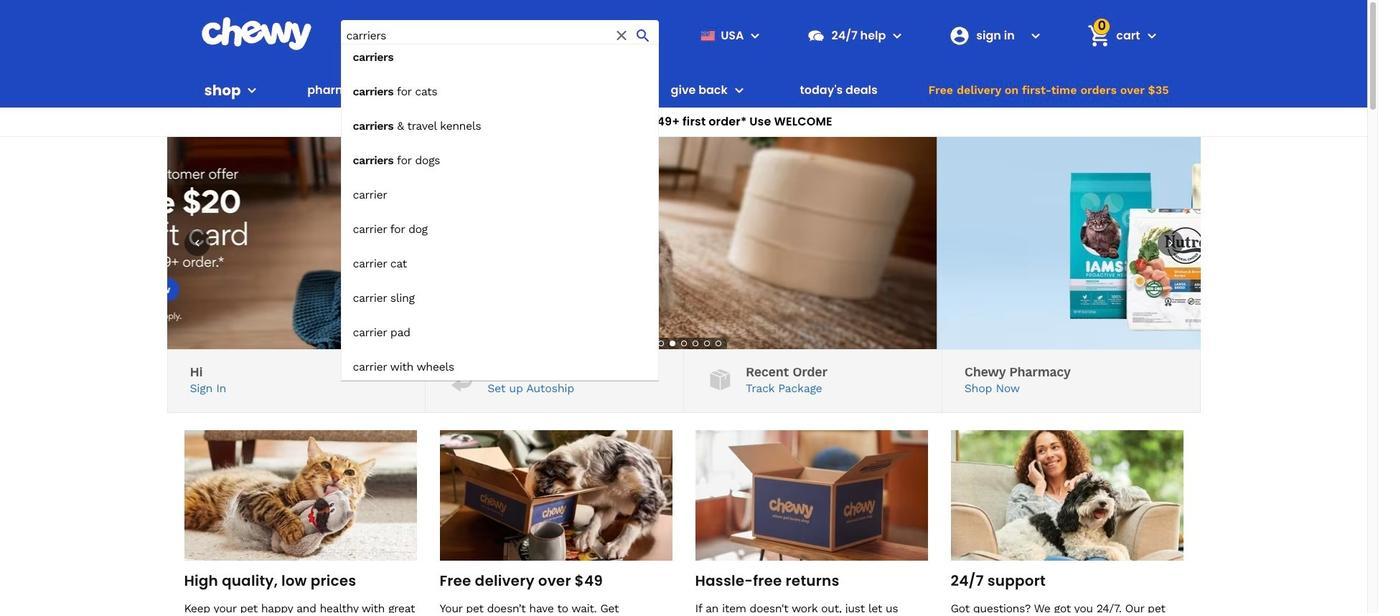 Task type: locate. For each thing, give the bounding box(es) containing it.
menu image down chewy home image at left
[[244, 82, 261, 99]]

Search text field
[[341, 20, 659, 51]]

chewy home image
[[201, 17, 312, 50]]

site banner
[[0, 0, 1368, 381]]

give back menu image
[[731, 82, 748, 99]]

1 / image from the left
[[448, 366, 476, 394]]

list box
[[341, 44, 659, 381]]

help menu image
[[889, 27, 906, 44]]

items image
[[1087, 23, 1112, 48]]

stop automatic slide show image
[[644, 338, 655, 350]]

1 horizontal spatial / image
[[706, 366, 734, 394]]

menu image
[[747, 27, 764, 44], [244, 82, 261, 99]]

/ image
[[448, 366, 476, 394], [706, 366, 734, 394]]

list box inside site banner
[[341, 44, 659, 381]]

chewy support image
[[807, 26, 826, 45]]

menu image up give back menu icon
[[747, 27, 764, 44]]

0 vertical spatial menu image
[[747, 27, 764, 44]]

0 horizontal spatial / image
[[448, 366, 476, 394]]

0 horizontal spatial menu image
[[244, 82, 261, 99]]



Task type: vqa. For each thing, say whether or not it's contained in the screenshot.
the 50% off your first autoship of select dog and cat food. shop now image
yes



Task type: describe. For each thing, give the bounding box(es) containing it.
account menu image
[[1028, 27, 1045, 44]]

cart menu image
[[1143, 27, 1161, 44]]

new customer offer. free $20 egift card with $49+ order* shop now. image
[[0, 137, 772, 350]]

2 / image from the left
[[706, 366, 734, 394]]

choose slide to display. group
[[655, 338, 724, 350]]

submit search image
[[635, 27, 652, 44]]

Product search field
[[341, 20, 659, 381]]

1 vertical spatial menu image
[[244, 82, 261, 99]]

delete search image
[[614, 27, 631, 44]]

50% off your first autoship of select dog and cat food. shop now image
[[772, 137, 1379, 350]]

1 horizontal spatial menu image
[[747, 27, 764, 44]]



